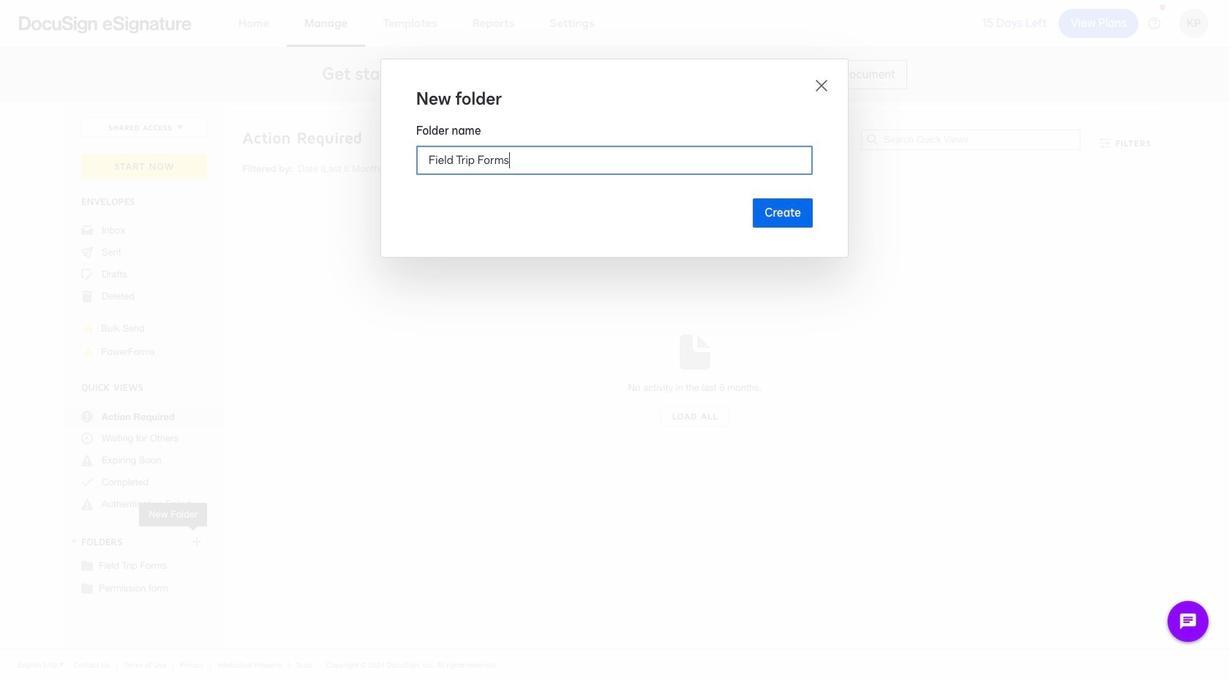 Task type: locate. For each thing, give the bounding box(es) containing it.
0 vertical spatial alert image
[[81, 455, 93, 466]]

folder image
[[81, 582, 93, 594]]

Search Quick Views text field
[[885, 130, 1081, 149]]

view folders image
[[68, 536, 80, 547]]

1 alert image from the top
[[81, 455, 93, 466]]

inbox image
[[81, 225, 93, 236]]

2 alert image from the top
[[81, 498, 93, 510]]

more info region
[[0, 649, 1230, 680]]

1 vertical spatial alert image
[[81, 498, 93, 510]]

alert image up completed icon
[[81, 455, 93, 466]]

alert image
[[81, 455, 93, 466], [81, 498, 93, 510]]

lock image
[[80, 320, 97, 337]]

alert image down completed icon
[[81, 498, 93, 510]]



Task type: describe. For each thing, give the bounding box(es) containing it.
clock image
[[81, 433, 93, 444]]

sent image
[[81, 247, 93, 258]]

action required image
[[81, 411, 93, 422]]

Enter folder name text field
[[417, 146, 813, 174]]

folder image
[[81, 559, 93, 571]]

completed image
[[81, 477, 93, 488]]

draft image
[[81, 269, 93, 280]]

docusign esignature image
[[19, 16, 192, 33]]

trash image
[[81, 291, 93, 302]]

lock image
[[80, 343, 97, 361]]



Task type: vqa. For each thing, say whether or not it's contained in the screenshot.
DocuSign eSignature image
yes



